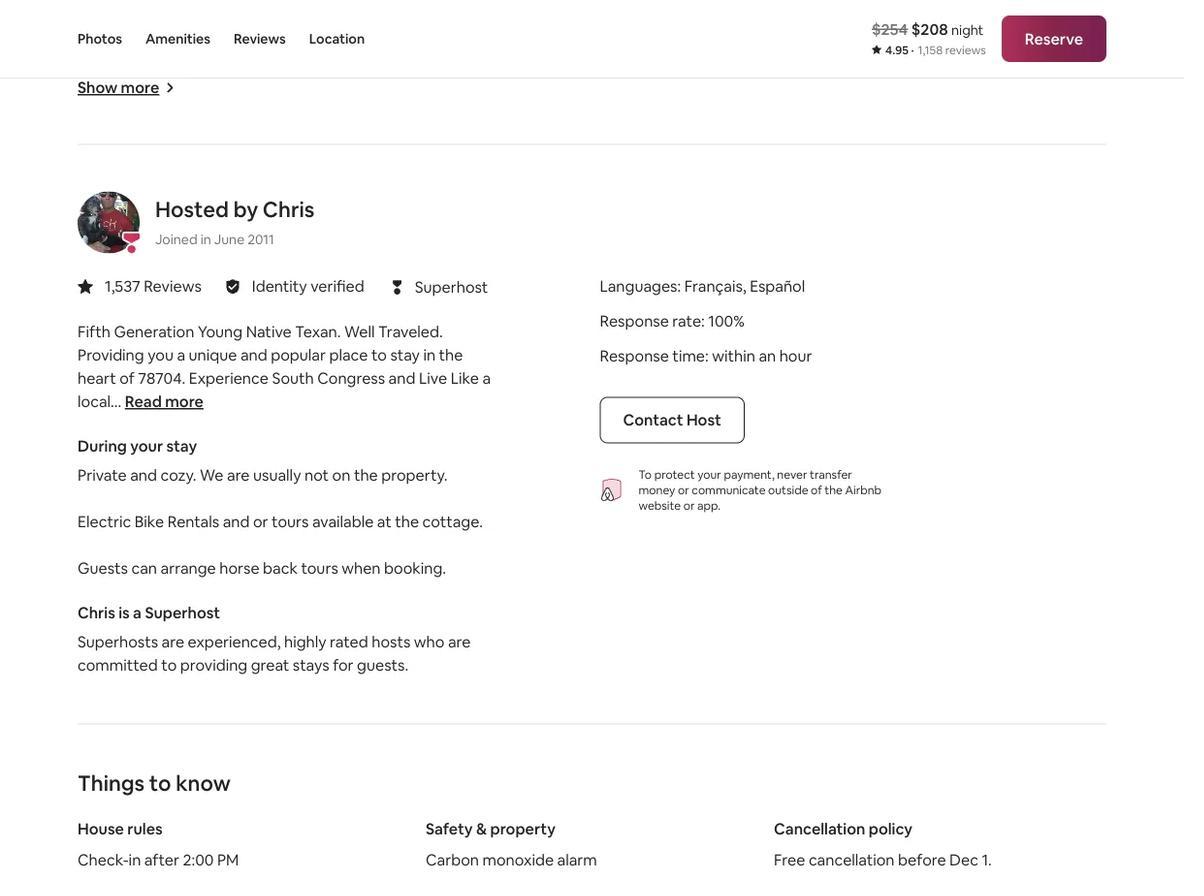 Task type: vqa. For each thing, say whether or not it's contained in the screenshot.
in
yes



Task type: locate. For each thing, give the bounding box(es) containing it.
or down protect
[[678, 483, 689, 498]]

congress down the
[[78, 18, 145, 37]]

in up live
[[423, 345, 436, 365]]

0 vertical spatial tours
[[272, 512, 309, 532]]

chris is a superhost. learn more about chris. image
[[78, 192, 140, 254], [78, 192, 140, 254]]

to inside the chris is a superhost superhosts are experienced, highly rated hosts who are committed to providing great stays for guests.
[[161, 656, 177, 676]]

of inside to protect your payment, never transfer money or communicate outside of the airbnb website or app.
[[811, 483, 822, 498]]

night
[[951, 21, 984, 38]]

100%
[[708, 311, 745, 331]]

amenities
[[145, 30, 210, 48]]

photos button
[[78, 0, 122, 78]]

more down 78704. at the left top of the page
[[165, 392, 204, 412]]

on up this
[[610, 18, 629, 37]]

is
[[175, 0, 186, 14], [798, 41, 808, 61], [119, 603, 130, 623]]

1 vertical spatial property
[[490, 820, 556, 839]]

place
[[329, 345, 368, 365]]

more inside button
[[165, 392, 204, 412]]

: left 100%
[[701, 311, 705, 331]]

0 vertical spatial more
[[121, 78, 159, 98]]

historic
[[636, 41, 689, 61]]

south inside fifth generation young native texan.  well traveled. providing you a unique and popular  place to stay  in the heart of 78704.  experience south congress and live like a local…
[[272, 369, 314, 389]]

only up restaurants
[[1020, 18, 1050, 37]]

2 horizontal spatial is
[[798, 41, 808, 61]]

block
[[179, 18, 218, 37]]

when
[[342, 559, 381, 579]]

south up old
[[795, 0, 837, 14]]

1 horizontal spatial superhost
[[415, 277, 488, 297]]

reviews up music
[[234, 30, 286, 48]]

1 vertical spatial response
[[600, 346, 669, 366]]

stay down traveled.
[[390, 345, 420, 365]]

0 horizontal spatial only
[[424, 18, 454, 37]]

0 vertical spatial reviews
[[234, 30, 286, 48]]

a right you
[[177, 345, 185, 365]]

rentals
[[167, 512, 219, 532]]

south up 'reserve'
[[1022, 0, 1064, 14]]

on
[[610, 18, 629, 37], [332, 466, 350, 485]]

is left filled
[[798, 41, 808, 61]]

south down popular
[[272, 369, 314, 389]]

2 vertical spatial congress
[[317, 369, 385, 389]]

to protect your payment, never transfer money or communicate outside of the airbnb website or app.
[[639, 467, 882, 513]]

2 vertical spatial is
[[119, 603, 130, 623]]

in up street. on the top
[[311, 0, 324, 14]]

bike
[[537, 41, 567, 61]]

1 vertical spatial stay
[[166, 437, 197, 456]]

1 vertical spatial superhost
[[145, 603, 220, 623]]

0 horizontal spatial more
[[121, 78, 159, 98]]

:
[[677, 277, 681, 296], [701, 311, 705, 331], [705, 346, 709, 366]]

only down the shopping
[[424, 18, 454, 37]]

a inside the chris is a superhost superhosts are experienced, highly rated hosts who are committed to providing great stays for guests.
[[133, 603, 142, 623]]

read more button
[[125, 390, 204, 414]]

is up block
[[175, 0, 186, 14]]

history.
[[436, 64, 487, 84]]

1 horizontal spatial reviews
[[234, 30, 286, 48]]

check-
[[78, 851, 129, 870]]

june
[[214, 230, 245, 248]]

: for time
[[705, 346, 709, 366]]

oak
[[923, 18, 949, 37]]

and down houses
[[506, 41, 533, 61]]

0 horizontal spatial on
[[332, 466, 350, 485]]

superhost right 󰀃 on the top left of page
[[415, 277, 488, 297]]

creek
[[660, 18, 700, 37]]

trees.
[[953, 18, 993, 37]]

of down transfer
[[811, 483, 822, 498]]

in left june
[[200, 230, 211, 248]]

great
[[251, 656, 289, 676]]

1 horizontal spatial only
[[1020, 18, 1050, 37]]

0 vertical spatial congress
[[636, 0, 704, 14]]

1 horizontal spatial are
[[227, 466, 250, 485]]

0 horizontal spatial superhost
[[145, 603, 220, 623]]

carbon monoxide alarm
[[426, 851, 597, 870]]

0 horizontal spatial located
[[254, 0, 308, 14]]

property
[[108, 0, 172, 14], [490, 820, 556, 839]]

: for rate
[[701, 311, 705, 331]]

: left within
[[705, 346, 709, 366]]

to left providing
[[161, 656, 177, 676]]

2 response from the top
[[600, 346, 669, 366]]

check-in after 2:00 pm
[[78, 851, 239, 870]]

1 vertical spatial located
[[553, 18, 607, 37]]

to up the it's
[[1003, 0, 1019, 14]]

1 horizontal spatial your
[[697, 467, 721, 482]]

fifth generation young native texan.  well traveled. providing you a unique and popular  place to stay  in the heart of 78704.  experience south congress and live like a local…
[[78, 322, 491, 412]]

your up cozy.
[[130, 437, 163, 456]]

chris inside the chris is a superhost superhosts are experienced, highly rated hosts who are committed to providing great stays for guests.
[[78, 603, 115, 623]]

on right not
[[332, 466, 350, 485]]

1 horizontal spatial located
[[553, 18, 607, 37]]

more for show more
[[121, 78, 159, 98]]

1 response from the top
[[600, 311, 669, 331]]

native
[[246, 322, 292, 342]]

0 vertical spatial response
[[600, 311, 669, 331]]

0 vertical spatial on
[[610, 18, 629, 37]]

the up like
[[439, 345, 463, 365]]

1 vertical spatial :
[[701, 311, 705, 331]]

superhost down arrange
[[145, 603, 220, 623]]

location button
[[309, 0, 365, 78]]

your up communicate
[[697, 467, 721, 482]]

your
[[130, 437, 163, 456], [697, 467, 721, 482]]

highly
[[284, 632, 326, 652]]

tours up back
[[272, 512, 309, 532]]

1 vertical spatial chris
[[78, 603, 115, 623]]

1 vertical spatial tours
[[301, 559, 338, 579]]

0 horizontal spatial is
[[119, 603, 130, 623]]

rules
[[127, 820, 163, 839]]

are right we
[[227, 466, 250, 485]]

property up one
[[108, 0, 172, 14]]

0 vertical spatial chris
[[263, 196, 314, 224]]

experienced,
[[188, 632, 281, 652]]

usually
[[253, 466, 301, 485]]

attractions
[[299, 41, 377, 61]]

mile
[[1065, 18, 1095, 37]]

on inside the property is centrally located in the soco shopping district between south congress avenue and south first street two blocks to south congress one block to south first street. one of only a few houses located on the creek under century old majestic live oak trees. it's only a mile to the state capital downtown attractions and the river hike and bike trail.  this historic neighborhood is filled with austin's favorite restaurants and iconic bars and music venues full of cultur and history.
[[610, 18, 629, 37]]

reviews button
[[234, 0, 286, 78]]

south up downtown
[[241, 18, 283, 37]]

generation
[[114, 322, 194, 342]]

the left property.
[[354, 466, 378, 485]]

austin's
[[884, 41, 940, 61]]

1 vertical spatial first
[[286, 18, 317, 37]]

and
[[764, 0, 791, 14], [381, 41, 408, 61], [506, 41, 533, 61], [78, 64, 105, 84], [188, 64, 215, 84], [405, 64, 432, 84], [240, 345, 267, 365], [388, 369, 415, 389], [130, 466, 157, 485], [223, 512, 250, 532]]

1 vertical spatial your
[[697, 467, 721, 482]]

south
[[591, 0, 633, 14], [795, 0, 837, 14], [1022, 0, 1064, 14], [241, 18, 283, 37], [272, 369, 314, 389]]

tours for when
[[301, 559, 338, 579]]

0 vertical spatial property
[[108, 0, 172, 14]]

read
[[125, 392, 162, 412]]

congress down "place"
[[317, 369, 385, 389]]

located up downtown
[[254, 0, 308, 14]]

to down well
[[371, 345, 387, 365]]

: up the "response rate : 100%"
[[677, 277, 681, 296]]

0 horizontal spatial chris
[[78, 603, 115, 623]]

young
[[198, 322, 243, 342]]

first
[[840, 0, 871, 14], [286, 18, 317, 37]]

cottage.
[[422, 512, 483, 532]]

0 horizontal spatial reviews
[[144, 277, 202, 296]]

superhost inside the chris is a superhost superhosts are experienced, highly rated hosts who are committed to providing great stays for guests.
[[145, 603, 220, 623]]

congress inside fifth generation young native texan.  well traveled. providing you a unique and popular  place to stay  in the heart of 78704.  experience south congress and live like a local…
[[317, 369, 385, 389]]

1 vertical spatial more
[[165, 392, 204, 412]]

transfer
[[810, 467, 852, 482]]

avenue
[[708, 0, 761, 14]]

2 vertical spatial :
[[705, 346, 709, 366]]

first up majestic
[[840, 0, 871, 14]]

cancellation
[[809, 851, 895, 870]]

property up monoxide
[[490, 820, 556, 839]]

the down transfer
[[825, 483, 843, 498]]

reviews down 'joined'
[[144, 277, 202, 296]]

we
[[200, 466, 224, 485]]

$208
[[911, 19, 948, 39]]

more down state
[[121, 78, 159, 98]]

1 vertical spatial is
[[798, 41, 808, 61]]

stay up cozy.
[[166, 437, 197, 456]]

1 horizontal spatial more
[[165, 392, 204, 412]]

response down the languages
[[600, 311, 669, 331]]

congress up the creek
[[636, 0, 704, 14]]

1 horizontal spatial stay
[[390, 345, 420, 365]]

is up superhosts
[[119, 603, 130, 623]]

heart
[[78, 369, 116, 389]]

more for read more
[[165, 392, 204, 412]]

response down the "response rate : 100%"
[[600, 346, 669, 366]]

0 vertical spatial :
[[677, 277, 681, 296]]

protect
[[654, 467, 695, 482]]

are up providing
[[162, 632, 184, 652]]

1 horizontal spatial first
[[840, 0, 871, 14]]

0 horizontal spatial your
[[130, 437, 163, 456]]

you
[[148, 345, 174, 365]]

river
[[439, 41, 470, 61]]

1 horizontal spatial is
[[175, 0, 186, 14]]

are right 'who'
[[448, 632, 471, 652]]

to left know on the bottom of the page
[[149, 770, 171, 798]]

shopping
[[397, 0, 465, 14]]

identity
[[252, 277, 307, 296]]

1 horizontal spatial chris
[[263, 196, 314, 224]]

bars
[[153, 64, 184, 84]]

in left after at the left of the page
[[129, 851, 141, 870]]

arrange
[[161, 559, 216, 579]]

first left street. on the top
[[286, 18, 317, 37]]

centrally
[[189, 0, 251, 14]]

2 horizontal spatial are
[[448, 632, 471, 652]]

1 only from the left
[[424, 18, 454, 37]]

0 horizontal spatial congress
[[78, 18, 145, 37]]

1 horizontal spatial congress
[[317, 369, 385, 389]]

read more
[[125, 392, 204, 412]]

to inside fifth generation young native texan.  well traveled. providing you a unique and popular  place to stay  in the heart of 78704.  experience south congress and live like a local…
[[371, 345, 387, 365]]

4.95 · 1,158 reviews
[[885, 43, 986, 58]]

congress
[[636, 0, 704, 14], [78, 18, 145, 37], [317, 369, 385, 389]]

the up the historic
[[632, 18, 656, 37]]

fifth
[[78, 322, 110, 342]]

host
[[687, 410, 721, 430]]

safety
[[426, 820, 473, 839]]

capital
[[165, 41, 216, 61]]

outside
[[768, 483, 808, 498]]

horse
[[219, 559, 259, 579]]

chris up superhosts
[[78, 603, 115, 623]]

1 horizontal spatial on
[[610, 18, 629, 37]]

and down during your stay
[[130, 466, 157, 485]]

time
[[672, 346, 705, 366]]

venues
[[263, 64, 314, 84]]

languages
[[600, 277, 677, 296]]

a right like
[[482, 369, 491, 389]]

things
[[78, 770, 145, 798]]

0 horizontal spatial are
[[162, 632, 184, 652]]

0 horizontal spatial property
[[108, 0, 172, 14]]

and up the century
[[764, 0, 791, 14]]

0 vertical spatial your
[[130, 437, 163, 456]]

contact host
[[623, 410, 721, 430]]

to down centrally
[[222, 18, 237, 37]]

0 vertical spatial stay
[[390, 345, 420, 365]]

of down providing
[[120, 369, 135, 389]]

and down "native"
[[240, 345, 267, 365]]

know
[[176, 770, 231, 798]]

tours right back
[[301, 559, 338, 579]]

cancellation
[[774, 820, 865, 839]]

the
[[327, 0, 351, 14], [632, 18, 656, 37], [96, 41, 121, 61], [411, 41, 435, 61], [439, 345, 463, 365], [354, 466, 378, 485], [825, 483, 843, 498], [395, 512, 419, 532]]

1 horizontal spatial property
[[490, 820, 556, 839]]

the right at
[[395, 512, 419, 532]]

with
[[850, 41, 881, 61]]

chris inside hosted by chris joined in june 2011
[[263, 196, 314, 224]]

located up trail. on the top of page
[[553, 18, 607, 37]]

tours for available
[[272, 512, 309, 532]]

a up superhosts
[[133, 603, 142, 623]]

chris up 2011
[[263, 196, 314, 224]]

response for response time
[[600, 346, 669, 366]]



Task type: describe. For each thing, give the bounding box(es) containing it.
0 vertical spatial superhost
[[415, 277, 488, 297]]

the
[[78, 0, 105, 14]]

a left few
[[457, 18, 465, 37]]

chris is a superhost superhosts are experienced, highly rated hosts who are committed to providing great stays for guests.
[[78, 603, 471, 676]]

in inside fifth generation young native texan.  well traveled. providing you a unique and popular  place to stay  in the heart of 78704.  experience south congress and live like a local…
[[423, 345, 436, 365]]

1,537
[[105, 277, 140, 296]]

old
[[807, 18, 829, 37]]

alarm
[[557, 851, 597, 870]]

well
[[344, 322, 375, 342]]

after
[[144, 851, 179, 870]]

1.
[[982, 851, 992, 870]]

south up this
[[591, 0, 633, 14]]

and down the "photos"
[[78, 64, 105, 84]]

committed
[[78, 656, 158, 676]]

dec
[[949, 851, 978, 870]]

the inside to protect your payment, never transfer money or communicate outside of the airbnb website or app.
[[825, 483, 843, 498]]

and right "rentals"
[[223, 512, 250, 532]]

rated
[[330, 632, 368, 652]]

guests can arrange horse back tours when booking.
[[78, 559, 446, 579]]

during your stay
[[78, 437, 197, 456]]

0 horizontal spatial first
[[286, 18, 317, 37]]

downtown
[[219, 41, 296, 61]]

it's
[[996, 18, 1017, 37]]

neighborhood
[[693, 41, 794, 61]]

things to know
[[78, 770, 231, 798]]

cozy.
[[160, 466, 196, 485]]

can
[[131, 559, 157, 579]]

or left the app.
[[683, 498, 695, 513]]

reviews
[[945, 43, 986, 58]]

0 horizontal spatial stay
[[166, 437, 197, 456]]

like
[[451, 369, 479, 389]]

experience
[[189, 369, 269, 389]]

2:00
[[183, 851, 214, 870]]

filled
[[812, 41, 846, 61]]

to
[[639, 467, 652, 482]]

music
[[218, 64, 260, 84]]

is inside the chris is a superhost superhosts are experienced, highly rated hosts who are committed to providing great stays for guests.
[[119, 603, 130, 623]]

favorite
[[943, 41, 998, 61]]

under
[[703, 18, 745, 37]]

show more button
[[78, 78, 175, 98]]

private and cozy.  we are usually not on the property.
[[78, 466, 448, 485]]

of right one
[[406, 18, 421, 37]]

the inside fifth generation young native texan.  well traveled. providing you a unique and popular  place to stay  in the heart of 78704.  experience south congress and live like a local…
[[439, 345, 463, 365]]

cultur
[[360, 64, 402, 84]]

guests.
[[357, 656, 408, 676]]

and left live
[[388, 369, 415, 389]]

district
[[468, 0, 520, 14]]

safety & property
[[426, 820, 556, 839]]

1 vertical spatial on
[[332, 466, 350, 485]]

state
[[124, 41, 162, 61]]

back
[[263, 559, 298, 579]]

iconic
[[108, 64, 150, 84]]

a left mile
[[1053, 18, 1061, 37]]

website
[[639, 498, 681, 513]]

private
[[78, 466, 127, 485]]

show more
[[78, 78, 159, 98]]

to up show
[[78, 41, 93, 61]]

of right full
[[342, 64, 357, 84]]

1 vertical spatial congress
[[78, 18, 145, 37]]

hosted
[[155, 196, 229, 224]]

·
[[911, 43, 914, 58]]

contact
[[623, 410, 683, 430]]

this
[[604, 41, 633, 61]]

houses
[[499, 18, 549, 37]]

blocks
[[954, 0, 1000, 14]]

reserve
[[1025, 29, 1083, 48]]

the property is centrally located in the soco shopping district between south congress avenue and south first street two blocks to south congress one block to south first street. one of only a few houses located on the creek under century old majestic live oak trees. it's only a mile to the state capital downtown attractions and the river hike and bike trail.  this historic neighborhood is filled with austin's favorite restaurants and iconic bars and music venues full of cultur and history.
[[78, 0, 1095, 84]]

rate
[[672, 311, 701, 331]]

live
[[419, 369, 447, 389]]

0 vertical spatial first
[[840, 0, 871, 14]]

for
[[333, 656, 354, 676]]

the up street. on the top
[[327, 0, 351, 14]]

unique
[[189, 345, 237, 365]]

2011
[[247, 230, 274, 248]]

bike
[[135, 512, 164, 532]]

languages : français, español
[[600, 277, 805, 296]]

who
[[414, 632, 445, 652]]

response for response rate
[[600, 311, 669, 331]]

few
[[469, 18, 496, 37]]

never
[[777, 467, 807, 482]]

of inside fifth generation young native texan.  well traveled. providing you a unique and popular  place to stay  in the heart of 78704.  experience south congress and live like a local…
[[120, 369, 135, 389]]

booking.
[[384, 559, 446, 579]]

1 vertical spatial reviews
[[144, 277, 202, 296]]

airbnb
[[845, 483, 882, 498]]

joined
[[155, 230, 197, 248]]

one
[[372, 18, 402, 37]]

property inside the property is centrally located in the soco shopping district between south congress avenue and south first street two blocks to south congress one block to south first street. one of only a few houses located on the creek under century old majestic live oak trees. it's only a mile to the state capital downtown attractions and the river hike and bike trail.  this historic neighborhood is filled with austin's favorite restaurants and iconic bars and music venues full of cultur and history.
[[108, 0, 172, 14]]

during
[[78, 437, 127, 456]]

restaurants
[[1002, 41, 1083, 61]]

two
[[922, 0, 950, 14]]

amenities button
[[145, 0, 210, 78]]

stay inside fifth generation young native texan.  well traveled. providing you a unique and popular  place to stay  in the heart of 78704.  experience south congress and live like a local…
[[390, 345, 420, 365]]

electric
[[78, 512, 131, 532]]

0 vertical spatial is
[[175, 0, 186, 14]]

house rules
[[78, 820, 163, 839]]

2 only from the left
[[1020, 18, 1050, 37]]

stays
[[293, 656, 329, 676]]

and right cultur
[[405, 64, 432, 84]]

carbon
[[426, 851, 479, 870]]

the left river
[[411, 41, 435, 61]]

and down one
[[381, 41, 408, 61]]

app.
[[697, 498, 721, 513]]

your inside to protect your payment, never transfer money or communicate outside of the airbnb website or app.
[[697, 467, 721, 482]]

in inside hosted by chris joined in june 2011
[[200, 230, 211, 248]]

1,158
[[918, 43, 943, 58]]

payment,
[[724, 467, 775, 482]]

$254 $208 night
[[872, 19, 984, 39]]

or up guests can arrange horse back tours when booking.
[[253, 512, 268, 532]]

by
[[233, 196, 258, 224]]

78704.
[[138, 369, 185, 389]]

and down capital
[[188, 64, 215, 84]]

0 vertical spatial located
[[254, 0, 308, 14]]

pm
[[217, 851, 239, 870]]

the up the iconic
[[96, 41, 121, 61]]

before
[[898, 851, 946, 870]]

street.
[[320, 18, 369, 37]]

in inside the property is centrally located in the soco shopping district between south congress avenue and south first street two blocks to south congress one block to south first street. one of only a few houses located on the creek under century old majestic live oak trees. it's only a mile to the state capital downtown attractions and the river hike and bike trail.  this historic neighborhood is filled with austin's favorite restaurants and iconic bars and music venues full of cultur and history.
[[311, 0, 324, 14]]

electric bike rentals and or tours available at the cottage.
[[78, 512, 483, 532]]

2 horizontal spatial congress
[[636, 0, 704, 14]]



